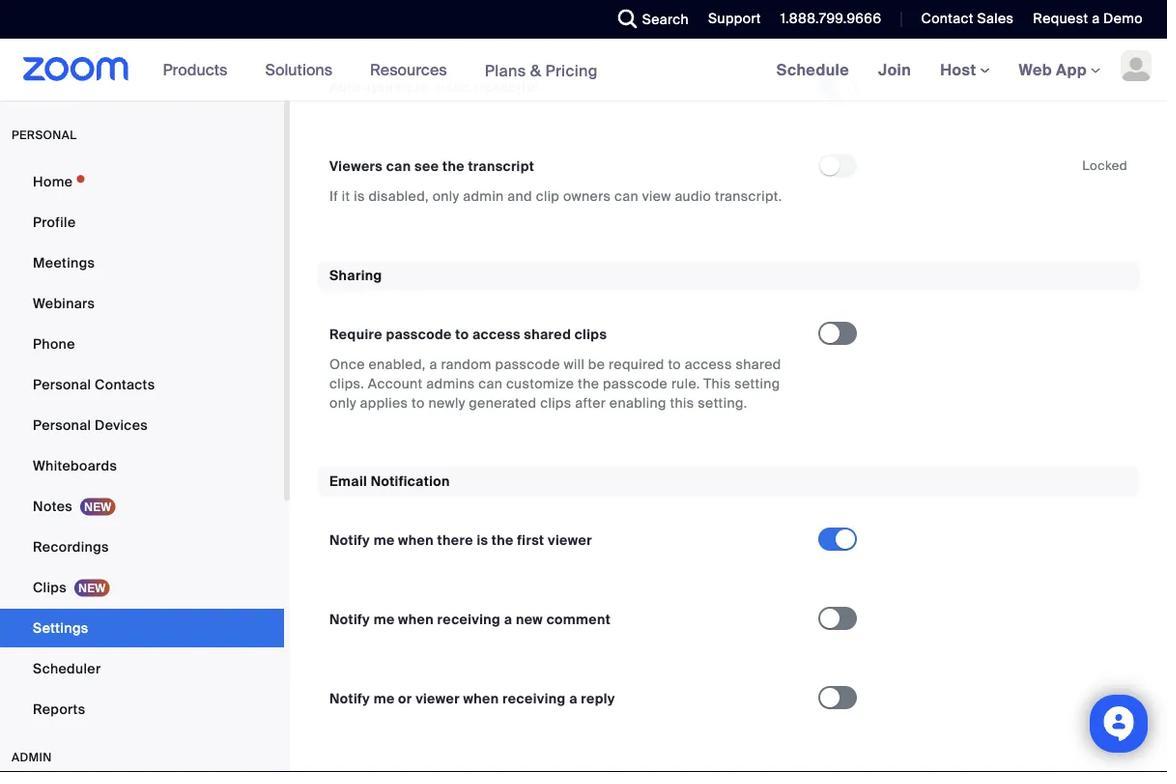 Task type: vqa. For each thing, say whether or not it's contained in the screenshot.
Require at the left top of page
yes



Task type: locate. For each thing, give the bounding box(es) containing it.
receiving left reply at bottom
[[503, 690, 566, 708]]

2 notify from the top
[[330, 610, 370, 628]]

settings
[[33, 619, 88, 637]]

2 horizontal spatial can
[[615, 187, 639, 205]]

request a demo link
[[1019, 0, 1167, 39], [1033, 10, 1143, 28]]

0 vertical spatial shared
[[524, 325, 571, 343]]

personal
[[33, 375, 91, 393], [33, 416, 91, 434]]

recordings link
[[0, 528, 284, 566]]

clips
[[575, 325, 607, 343], [540, 394, 572, 411]]

0 vertical spatial audio
[[432, 78, 470, 96]]

plans
[[485, 60, 526, 80]]

0 vertical spatial personal
[[33, 375, 91, 393]]

me for viewer
[[374, 690, 395, 708]]

profile picture image
[[1121, 50, 1152, 81]]

receiving
[[437, 610, 501, 628], [503, 690, 566, 708]]

scheduler
[[33, 660, 101, 677]]

reports
[[33, 700, 85, 718]]

clips.
[[330, 374, 364, 392]]

3 me from the top
[[374, 690, 395, 708]]

when right or
[[463, 690, 499, 708]]

when up or
[[398, 610, 434, 628]]

when
[[398, 531, 434, 549], [398, 610, 434, 628], [463, 690, 499, 708]]

clips down customize
[[540, 394, 572, 411]]

host
[[940, 59, 980, 80]]

clips inside the once enabled, a random passcode will be required to access shared clips. account admins can customize the passcode rule. this setting only applies to newly generated clips after enabling this setting.
[[540, 394, 572, 411]]

owners
[[563, 187, 611, 205]]

request a demo
[[1033, 10, 1143, 28]]

if
[[330, 187, 338, 205]]

1 vertical spatial the
[[578, 374, 599, 392]]

a up admins on the left
[[429, 355, 437, 373]]

0 vertical spatial notify
[[330, 531, 370, 549]]

1 notify from the top
[[330, 531, 370, 549]]

access inside the once enabled, a random passcode will be required to access shared clips. account admins can customize the passcode rule. this setting only applies to newly generated clips after enabling this setting.
[[685, 355, 732, 373]]

comment
[[547, 610, 611, 628]]

0 vertical spatial only
[[433, 187, 460, 205]]

&
[[530, 60, 541, 80]]

can up 'generated' on the left
[[479, 374, 503, 392]]

1 horizontal spatial shared
[[736, 355, 781, 373]]

1 vertical spatial personal
[[33, 416, 91, 434]]

2 horizontal spatial to
[[668, 355, 681, 373]]

0 horizontal spatial to
[[412, 394, 425, 411]]

0 horizontal spatial access
[[473, 325, 521, 343]]

when left there
[[398, 531, 434, 549]]

1 horizontal spatial to
[[455, 325, 469, 343]]

audio right the generate
[[432, 78, 470, 96]]

access up the random
[[473, 325, 521, 343]]

transcript up admin
[[468, 157, 535, 175]]

join
[[879, 59, 911, 80]]

audio
[[432, 78, 470, 96], [675, 187, 712, 205]]

1.888.799.9666 button up 'schedule'
[[766, 0, 887, 39]]

setting.
[[698, 394, 748, 411]]

0 horizontal spatial passcode
[[386, 325, 452, 343]]

can left see
[[386, 157, 411, 175]]

products button
[[163, 39, 236, 101]]

it
[[342, 187, 350, 205]]

the right see
[[443, 157, 465, 175]]

passcode
[[386, 325, 452, 343], [495, 355, 560, 373], [603, 374, 668, 392]]

2 vertical spatial me
[[374, 690, 395, 708]]

can left view
[[615, 187, 639, 205]]

1 horizontal spatial only
[[433, 187, 460, 205]]

0 horizontal spatial audio
[[432, 78, 470, 96]]

0 vertical spatial the
[[443, 157, 465, 175]]

access up this
[[685, 355, 732, 373]]

and
[[508, 187, 532, 205]]

reports link
[[0, 690, 284, 729]]

plans & pricing link
[[485, 60, 598, 80], [485, 60, 598, 80]]

1 horizontal spatial viewer
[[548, 531, 592, 549]]

transcript left pricing
[[474, 78, 540, 96]]

1 horizontal spatial audio
[[675, 187, 712, 205]]

2 vertical spatial the
[[492, 531, 514, 549]]

only
[[433, 187, 460, 205], [330, 394, 356, 411]]

meetings navigation
[[762, 39, 1167, 102]]

passcode up customize
[[495, 355, 560, 373]]

rule.
[[672, 374, 700, 392]]

1 vertical spatial shared
[[736, 355, 781, 373]]

only down clips.
[[330, 394, 356, 411]]

to
[[455, 325, 469, 343], [668, 355, 681, 373], [412, 394, 425, 411]]

notify me or viewer when receiving a reply
[[330, 690, 615, 708]]

1 vertical spatial can
[[615, 187, 639, 205]]

can inside the once enabled, a random passcode will be required to access shared clips. account admins can customize the passcode rule. this setting only applies to newly generated clips after enabling this setting.
[[479, 374, 503, 392]]

1 vertical spatial passcode
[[495, 355, 560, 373]]

2 personal from the top
[[33, 416, 91, 434]]

viewer
[[548, 531, 592, 549], [416, 690, 460, 708]]

contact sales link
[[907, 0, 1019, 39], [921, 10, 1014, 28]]

0 vertical spatial receiving
[[437, 610, 501, 628]]

1 vertical spatial transcript
[[468, 157, 535, 175]]

applies
[[360, 394, 408, 411]]

2 vertical spatial can
[[479, 374, 503, 392]]

2 horizontal spatial passcode
[[603, 374, 668, 392]]

personal for personal contacts
[[33, 375, 91, 393]]

0 vertical spatial clips
[[575, 325, 607, 343]]

0 vertical spatial me
[[374, 531, 395, 549]]

profile
[[33, 213, 76, 231]]

0 vertical spatial access
[[473, 325, 521, 343]]

sharing
[[330, 266, 382, 284]]

0 horizontal spatial viewer
[[416, 690, 460, 708]]

passcode up the enabled,
[[386, 325, 452, 343]]

to up the random
[[455, 325, 469, 343]]

personal
[[12, 128, 77, 143]]

1 horizontal spatial receiving
[[503, 690, 566, 708]]

1.888.799.9666 button up "schedule" link
[[781, 10, 882, 28]]

schedule
[[777, 59, 850, 80]]

auto-
[[330, 78, 368, 96]]

1 personal from the top
[[33, 375, 91, 393]]

a left new
[[504, 610, 512, 628]]

1 vertical spatial access
[[685, 355, 732, 373]]

3 notify from the top
[[330, 690, 370, 708]]

is right there
[[477, 531, 488, 549]]

product information navigation
[[148, 39, 613, 102]]

0 horizontal spatial clips
[[540, 394, 572, 411]]

1 vertical spatial is
[[477, 531, 488, 549]]

personal for personal devices
[[33, 416, 91, 434]]

1 vertical spatial notify
[[330, 610, 370, 628]]

first
[[517, 531, 545, 549]]

audio right view
[[675, 187, 712, 205]]

generated
[[469, 394, 537, 411]]

contacts
[[95, 375, 155, 393]]

only down viewers can see the transcript
[[433, 187, 460, 205]]

demo
[[1104, 10, 1143, 28]]

is right it
[[354, 187, 365, 205]]

1 horizontal spatial is
[[477, 531, 488, 549]]

the left first
[[492, 531, 514, 549]]

1 vertical spatial audio
[[675, 187, 712, 205]]

personal devices link
[[0, 406, 284, 445]]

1 vertical spatial when
[[398, 610, 434, 628]]

notify for notify me when receiving a new comment
[[330, 610, 370, 628]]

banner
[[0, 39, 1167, 102]]

1 horizontal spatial access
[[685, 355, 732, 373]]

a
[[1092, 10, 1100, 28], [429, 355, 437, 373], [504, 610, 512, 628], [569, 690, 578, 708]]

viewer right or
[[416, 690, 460, 708]]

1 vertical spatial to
[[668, 355, 681, 373]]

transcript
[[474, 78, 540, 96], [468, 157, 535, 175]]

personal up whiteboards at the bottom of page
[[33, 416, 91, 434]]

1 horizontal spatial the
[[492, 531, 514, 549]]

clips up be
[[575, 325, 607, 343]]

personal down 'phone'
[[33, 375, 91, 393]]

1 vertical spatial viewer
[[416, 690, 460, 708]]

enabling
[[610, 394, 667, 411]]

when for there
[[398, 531, 434, 549]]

0 vertical spatial passcode
[[386, 325, 452, 343]]

2 horizontal spatial the
[[578, 374, 599, 392]]

phone link
[[0, 325, 284, 363]]

0 vertical spatial when
[[398, 531, 434, 549]]

0 horizontal spatial shared
[[524, 325, 571, 343]]

0 horizontal spatial only
[[330, 394, 356, 411]]

1 vertical spatial only
[[330, 394, 356, 411]]

0 horizontal spatial can
[[386, 157, 411, 175]]

passcode down required
[[603, 374, 668, 392]]

shared up setting at right
[[736, 355, 781, 373]]

2 vertical spatial notify
[[330, 690, 370, 708]]

personal contacts
[[33, 375, 155, 393]]

customize
[[506, 374, 574, 392]]

contact sales
[[921, 10, 1014, 28]]

this
[[704, 374, 731, 392]]

access
[[473, 325, 521, 343], [685, 355, 732, 373]]

required
[[609, 355, 665, 373]]

receiving left new
[[437, 610, 501, 628]]

search button
[[604, 0, 694, 39]]

viewer right first
[[548, 531, 592, 549]]

reply
[[581, 690, 615, 708]]

the up after
[[578, 374, 599, 392]]

1 vertical spatial me
[[374, 610, 395, 628]]

1 vertical spatial receiving
[[503, 690, 566, 708]]

join link
[[864, 39, 926, 101]]

0 horizontal spatial is
[[354, 187, 365, 205]]

2 me from the top
[[374, 610, 395, 628]]

admin
[[12, 750, 52, 765]]

1 horizontal spatial passcode
[[495, 355, 560, 373]]

notify
[[330, 531, 370, 549], [330, 610, 370, 628], [330, 690, 370, 708]]

to up rule.
[[668, 355, 681, 373]]

support link
[[694, 0, 766, 39], [708, 10, 761, 28]]

1 me from the top
[[374, 531, 395, 549]]

if it is disabled, only admin and clip owners can view audio transcript.
[[330, 187, 782, 205]]

a inside the once enabled, a random passcode will be required to access shared clips. account admins can customize the passcode rule. this setting only applies to newly generated clips after enabling this setting.
[[429, 355, 437, 373]]

1 vertical spatial clips
[[540, 394, 572, 411]]

to left newly
[[412, 394, 425, 411]]

2 vertical spatial to
[[412, 394, 425, 411]]

profile link
[[0, 203, 284, 242]]

shared up 'will'
[[524, 325, 571, 343]]

clip
[[536, 187, 560, 205]]

1 horizontal spatial can
[[479, 374, 503, 392]]



Task type: describe. For each thing, give the bounding box(es) containing it.
see
[[415, 157, 439, 175]]

0 vertical spatial can
[[386, 157, 411, 175]]

me for there
[[374, 531, 395, 549]]

personal devices
[[33, 416, 148, 434]]

setting
[[735, 374, 780, 392]]

is inside email notification element
[[477, 531, 488, 549]]

auto-generate audio transcript
[[330, 78, 540, 96]]

recordings
[[33, 538, 109, 556]]

resources button
[[370, 39, 456, 101]]

products
[[163, 59, 227, 80]]

0 vertical spatial to
[[455, 325, 469, 343]]

once enabled, a random passcode will be required to access shared clips. account admins can customize the passcode rule. this setting only applies to newly generated clips after enabling this setting.
[[330, 355, 781, 411]]

notify me when there is the first viewer
[[330, 531, 592, 549]]

me for receiving
[[374, 610, 395, 628]]

require
[[330, 325, 383, 343]]

notify me when receiving a new comment
[[330, 610, 611, 628]]

scheduler link
[[0, 649, 284, 688]]

clips link
[[0, 568, 284, 607]]

transcript.
[[715, 187, 782, 205]]

a left reply at bottom
[[569, 690, 578, 708]]

personal menu menu
[[0, 162, 284, 731]]

when for receiving
[[398, 610, 434, 628]]

web
[[1019, 59, 1052, 80]]

resources
[[370, 59, 447, 80]]

email notification element
[[318, 467, 1139, 742]]

home link
[[0, 162, 284, 201]]

will
[[564, 355, 585, 373]]

admins
[[426, 374, 475, 392]]

a left demo
[[1092, 10, 1100, 28]]

banner containing products
[[0, 39, 1167, 102]]

viewers
[[330, 157, 383, 175]]

sharing element
[[318, 260, 1139, 436]]

solutions
[[265, 59, 333, 80]]

solutions button
[[265, 39, 341, 101]]

notify for notify me when there is the first viewer
[[330, 531, 370, 549]]

meetings
[[33, 254, 95, 272]]

0 vertical spatial is
[[354, 187, 365, 205]]

the inside the once enabled, a random passcode will be required to access shared clips. account admins can customize the passcode rule. this setting only applies to newly generated clips after enabling this setting.
[[578, 374, 599, 392]]

or
[[398, 690, 412, 708]]

random
[[441, 355, 492, 373]]

once
[[330, 355, 365, 373]]

enabled,
[[369, 355, 426, 373]]

generate
[[368, 78, 429, 96]]

the inside email notification element
[[492, 531, 514, 549]]

search
[[642, 10, 689, 28]]

meetings link
[[0, 244, 284, 282]]

only inside the once enabled, a random passcode will be required to access shared clips. account admins can customize the passcode rule. this setting only applies to newly generated clips after enabling this setting.
[[330, 394, 356, 411]]

1 horizontal spatial clips
[[575, 325, 607, 343]]

view
[[642, 187, 671, 205]]

clips
[[33, 578, 67, 596]]

webinars link
[[0, 284, 284, 323]]

devices
[[95, 416, 148, 434]]

request
[[1033, 10, 1089, 28]]

web app button
[[1019, 59, 1101, 80]]

notes link
[[0, 487, 284, 526]]

2 vertical spatial when
[[463, 690, 499, 708]]

there
[[437, 531, 473, 549]]

require passcode to access shared clips
[[330, 325, 607, 343]]

notify for notify me or viewer when receiving a reply
[[330, 690, 370, 708]]

app
[[1056, 59, 1087, 80]]

2 vertical spatial passcode
[[603, 374, 668, 392]]

host button
[[940, 59, 990, 80]]

schedule link
[[762, 39, 864, 101]]

after
[[575, 394, 606, 411]]

newly
[[429, 394, 465, 411]]

sales
[[977, 10, 1014, 28]]

admin
[[463, 187, 504, 205]]

zoom logo image
[[23, 57, 129, 81]]

whiteboards link
[[0, 446, 284, 485]]

0 vertical spatial viewer
[[548, 531, 592, 549]]

plans & pricing
[[485, 60, 598, 80]]

disabled,
[[369, 187, 429, 205]]

be
[[588, 355, 605, 373]]

0 horizontal spatial the
[[443, 157, 465, 175]]

0 vertical spatial transcript
[[474, 78, 540, 96]]

email notification
[[330, 472, 450, 490]]

notes
[[33, 497, 72, 515]]

0 horizontal spatial receiving
[[437, 610, 501, 628]]

viewers can see the transcript
[[330, 157, 535, 175]]

new
[[516, 610, 543, 628]]

settings link
[[0, 609, 284, 647]]

personal contacts link
[[0, 365, 284, 404]]

phone
[[33, 335, 75, 353]]

support
[[708, 10, 761, 28]]

account
[[368, 374, 423, 392]]

locked
[[1083, 157, 1128, 174]]

1.888.799.9666
[[781, 10, 882, 28]]

whiteboards
[[33, 457, 117, 474]]

pricing
[[545, 60, 598, 80]]

notification
[[371, 472, 450, 490]]

shared inside the once enabled, a random passcode will be required to access shared clips. account admins can customize the passcode rule. this setting only applies to newly generated clips after enabling this setting.
[[736, 355, 781, 373]]



